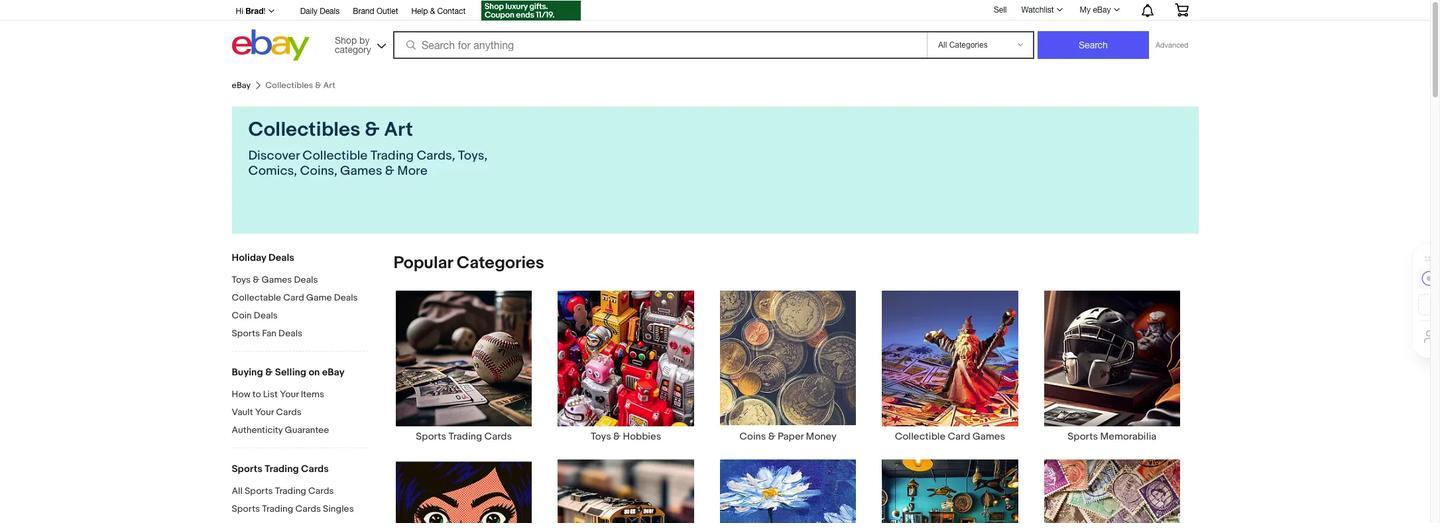 Task type: vqa. For each thing, say whether or not it's contained in the screenshot.
the middle the Fewer
no



Task type: describe. For each thing, give the bounding box(es) containing it.
none submit inside shop by category banner
[[1038, 31, 1149, 59]]

paper
[[778, 431, 804, 444]]

to
[[252, 389, 261, 400]]

my ebay
[[1080, 5, 1111, 15]]

contact
[[437, 7, 466, 16]]

toys for toys & hobbies
[[591, 431, 611, 444]]

account navigation
[[228, 0, 1198, 23]]

1 horizontal spatial sports trading cards
[[416, 431, 512, 444]]

brad
[[245, 6, 264, 16]]

coins & paper money link
[[707, 290, 869, 444]]

daily
[[300, 7, 317, 16]]

memorabilia
[[1100, 431, 1156, 444]]

deals right game
[[334, 292, 358, 304]]

shop
[[335, 35, 357, 45]]

how to list your items link
[[232, 389, 368, 402]]

& for hobbies
[[613, 431, 621, 444]]

1 vertical spatial your
[[255, 407, 274, 418]]

sports trading cards link
[[383, 290, 545, 444]]

brand outlet link
[[353, 5, 398, 19]]

buying
[[232, 367, 263, 379]]

deals inside account "navigation"
[[320, 7, 340, 16]]

coins & paper money
[[739, 431, 837, 444]]

my
[[1080, 5, 1091, 15]]

buying & selling on ebay
[[232, 367, 344, 379]]

how
[[232, 389, 250, 400]]

sports fan deals link
[[232, 328, 368, 341]]

comics,
[[248, 164, 297, 179]]

fan
[[262, 328, 276, 339]]

1 horizontal spatial ebay
[[322, 367, 344, 379]]

how to list your items vault your cards authenticity guarantee
[[232, 389, 329, 436]]

authenticity guarantee link
[[232, 425, 368, 438]]

toys & games deals link
[[232, 274, 368, 287]]

selling
[[275, 367, 306, 379]]

brand outlet
[[353, 7, 398, 16]]

vault
[[232, 407, 253, 418]]

sell link
[[988, 5, 1013, 14]]

deals up toys & games deals 'link'
[[268, 252, 294, 265]]

my ebay link
[[1073, 2, 1125, 18]]

0 horizontal spatial sports trading cards
[[232, 463, 329, 476]]

1 vertical spatial card
[[948, 431, 970, 444]]

ebay link
[[232, 80, 251, 91]]

& for paper
[[768, 431, 776, 444]]

toys for toys & games deals collectable card game deals coin deals sports fan deals
[[232, 274, 251, 286]]

collectible card games
[[895, 431, 1005, 444]]

& left more
[[385, 164, 394, 179]]

deals up fan
[[254, 310, 278, 322]]

sell
[[994, 5, 1007, 14]]

on
[[309, 367, 320, 379]]

hi brad !
[[236, 6, 266, 16]]

get the coupon image
[[482, 1, 581, 21]]

your shopping cart image
[[1174, 3, 1189, 17]]

hobbies
[[623, 431, 661, 444]]

trading inside collectibles & art discover collectible trading cards, toys, comics, coins, games & more
[[370, 149, 414, 164]]

brand
[[353, 7, 374, 16]]

all sports trading cards sports trading cards singles
[[232, 486, 354, 515]]

games inside collectibles & art discover collectible trading cards, toys, comics, coins, games & more
[[340, 164, 382, 179]]

sports trading cards singles link
[[232, 504, 368, 516]]

deals down coin deals link
[[279, 328, 302, 339]]

toys,
[[458, 149, 487, 164]]

collectable
[[232, 292, 281, 304]]

art
[[384, 118, 413, 142]]

help & contact
[[411, 7, 466, 16]]

& for selling
[[265, 367, 273, 379]]

guarantee
[[285, 425, 329, 436]]



Task type: locate. For each thing, give the bounding box(es) containing it.
cards inside how to list your items vault your cards authenticity guarantee
[[276, 407, 302, 418]]

Search for anything text field
[[395, 32, 924, 58]]

0 horizontal spatial your
[[255, 407, 274, 418]]

sports trading cards
[[416, 431, 512, 444], [232, 463, 329, 476]]

your
[[280, 389, 299, 400], [255, 407, 274, 418]]

toys inside toys & games deals collectable card game deals coin deals sports fan deals
[[232, 274, 251, 286]]

None submit
[[1038, 31, 1149, 59]]

games inside toys & games deals collectable card game deals coin deals sports fan deals
[[262, 274, 292, 286]]

collectible
[[302, 149, 368, 164], [895, 431, 946, 444]]

&
[[430, 7, 435, 16], [365, 118, 380, 142], [385, 164, 394, 179], [253, 274, 260, 286], [265, 367, 273, 379], [613, 431, 621, 444], [768, 431, 776, 444]]

& for games
[[253, 274, 260, 286]]

& inside help & contact link
[[430, 7, 435, 16]]

deals up 'collectable card game deals' link
[[294, 274, 318, 286]]

toys
[[232, 274, 251, 286], [591, 431, 611, 444]]

shop by category banner
[[228, 0, 1198, 64]]

more
[[397, 164, 428, 179]]

& inside coins & paper money "link"
[[768, 431, 776, 444]]

card
[[283, 292, 304, 304], [948, 431, 970, 444]]

daily deals
[[300, 7, 340, 16]]

cards,
[[417, 149, 455, 164]]

ebay inside "link"
[[1093, 5, 1111, 15]]

1 horizontal spatial collectible
[[895, 431, 946, 444]]

0 horizontal spatial toys
[[232, 274, 251, 286]]

& inside toys & hobbies link
[[613, 431, 621, 444]]

coin deals link
[[232, 310, 368, 323]]

1 vertical spatial toys
[[591, 431, 611, 444]]

1 horizontal spatial card
[[948, 431, 970, 444]]

2 vertical spatial ebay
[[322, 367, 344, 379]]

advanced link
[[1149, 32, 1195, 58]]

toys down holiday at left
[[232, 274, 251, 286]]

items
[[301, 389, 324, 400]]

0 horizontal spatial ebay
[[232, 80, 251, 91]]

cards
[[276, 407, 302, 418], [484, 431, 512, 444], [301, 463, 329, 476], [308, 486, 334, 497], [295, 504, 321, 515]]

advanced
[[1156, 41, 1188, 49]]

1 vertical spatial games
[[262, 274, 292, 286]]

toys & games deals collectable card game deals coin deals sports fan deals
[[232, 274, 358, 339]]

singles
[[323, 504, 354, 515]]

& up collectable
[[253, 274, 260, 286]]

sports
[[232, 328, 260, 339], [416, 431, 446, 444], [1068, 431, 1098, 444], [232, 463, 262, 476], [245, 486, 273, 497], [232, 504, 260, 515]]

0 vertical spatial collectible
[[302, 149, 368, 164]]

coins
[[739, 431, 766, 444]]

money
[[806, 431, 837, 444]]

0 vertical spatial toys
[[232, 274, 251, 286]]

coin
[[232, 310, 252, 322]]

all sports trading cards link
[[232, 486, 368, 499]]

ebay
[[1093, 5, 1111, 15], [232, 80, 251, 91], [322, 367, 344, 379]]

categories
[[457, 253, 544, 274]]

0 vertical spatial your
[[280, 389, 299, 400]]

deals right daily at the top left of the page
[[320, 7, 340, 16]]

trading
[[370, 149, 414, 164], [448, 431, 482, 444], [265, 463, 299, 476], [275, 486, 306, 497], [262, 504, 293, 515]]

& left art
[[365, 118, 380, 142]]

discover
[[248, 149, 300, 164]]

0 vertical spatial ebay
[[1093, 5, 1111, 15]]

collectibles & art discover collectible trading cards, toys, comics, coins, games & more
[[248, 118, 487, 179]]

watchlist link
[[1014, 2, 1069, 18]]

0 vertical spatial sports trading cards
[[416, 431, 512, 444]]

your right list
[[280, 389, 299, 400]]

1 vertical spatial ebay
[[232, 80, 251, 91]]

1 vertical spatial collectible
[[895, 431, 946, 444]]

daily deals link
[[300, 5, 340, 19]]

coins,
[[300, 164, 337, 179]]

& left 'paper'
[[768, 431, 776, 444]]

& inside toys & games deals collectable card game deals coin deals sports fan deals
[[253, 274, 260, 286]]

holiday
[[232, 252, 266, 265]]

& right buying
[[265, 367, 273, 379]]

shop by category button
[[329, 30, 389, 58]]

collectable card game deals link
[[232, 292, 368, 305]]

2 vertical spatial games
[[972, 431, 1005, 444]]

games for collectible card games
[[972, 431, 1005, 444]]

games for toys & games deals collectable card game deals coin deals sports fan deals
[[262, 274, 292, 286]]

watchlist
[[1021, 5, 1054, 15]]

& right help
[[430, 7, 435, 16]]

1 vertical spatial sports trading cards
[[232, 463, 329, 476]]

0 vertical spatial games
[[340, 164, 382, 179]]

all
[[232, 486, 243, 497]]

1 horizontal spatial your
[[280, 389, 299, 400]]

popular
[[394, 253, 453, 274]]

collectibles
[[248, 118, 360, 142]]

1 horizontal spatial games
[[340, 164, 382, 179]]

vault your cards link
[[232, 407, 368, 420]]

2 horizontal spatial games
[[972, 431, 1005, 444]]

0 horizontal spatial card
[[283, 292, 304, 304]]

sports memorabilia link
[[1031, 290, 1193, 444]]

by
[[359, 35, 370, 45]]

outlet
[[377, 7, 398, 16]]

toys left hobbies
[[591, 431, 611, 444]]

0 horizontal spatial collectible
[[302, 149, 368, 164]]

holiday deals
[[232, 252, 294, 265]]

0 vertical spatial card
[[283, 292, 304, 304]]

!
[[264, 7, 266, 16]]

deals
[[320, 7, 340, 16], [268, 252, 294, 265], [294, 274, 318, 286], [334, 292, 358, 304], [254, 310, 278, 322], [279, 328, 302, 339]]

0 horizontal spatial games
[[262, 274, 292, 286]]

toys & hobbies
[[591, 431, 661, 444]]

& for art
[[365, 118, 380, 142]]

sports inside sports memorabilia link
[[1068, 431, 1098, 444]]

& for contact
[[430, 7, 435, 16]]

game
[[306, 292, 332, 304]]

sports inside toys & games deals collectable card game deals coin deals sports fan deals
[[232, 328, 260, 339]]

help & contact link
[[411, 5, 466, 19]]

shop by category
[[335, 35, 371, 55]]

card inside toys & games deals collectable card game deals coin deals sports fan deals
[[283, 292, 304, 304]]

authenticity
[[232, 425, 283, 436]]

help
[[411, 7, 428, 16]]

collectible card games link
[[869, 290, 1031, 444]]

sports inside sports trading cards link
[[416, 431, 446, 444]]

collectible inside collectibles & art discover collectible trading cards, toys, comics, coins, games & more
[[302, 149, 368, 164]]

your down list
[[255, 407, 274, 418]]

& left hobbies
[[613, 431, 621, 444]]

list
[[263, 389, 278, 400]]

popular categories
[[394, 253, 544, 274]]

sports memorabilia
[[1068, 431, 1156, 444]]

category
[[335, 44, 371, 55]]

2 horizontal spatial ebay
[[1093, 5, 1111, 15]]

games
[[340, 164, 382, 179], [262, 274, 292, 286], [972, 431, 1005, 444]]

hi
[[236, 7, 243, 16]]

toys & hobbies link
[[545, 290, 707, 444]]

1 horizontal spatial toys
[[591, 431, 611, 444]]



